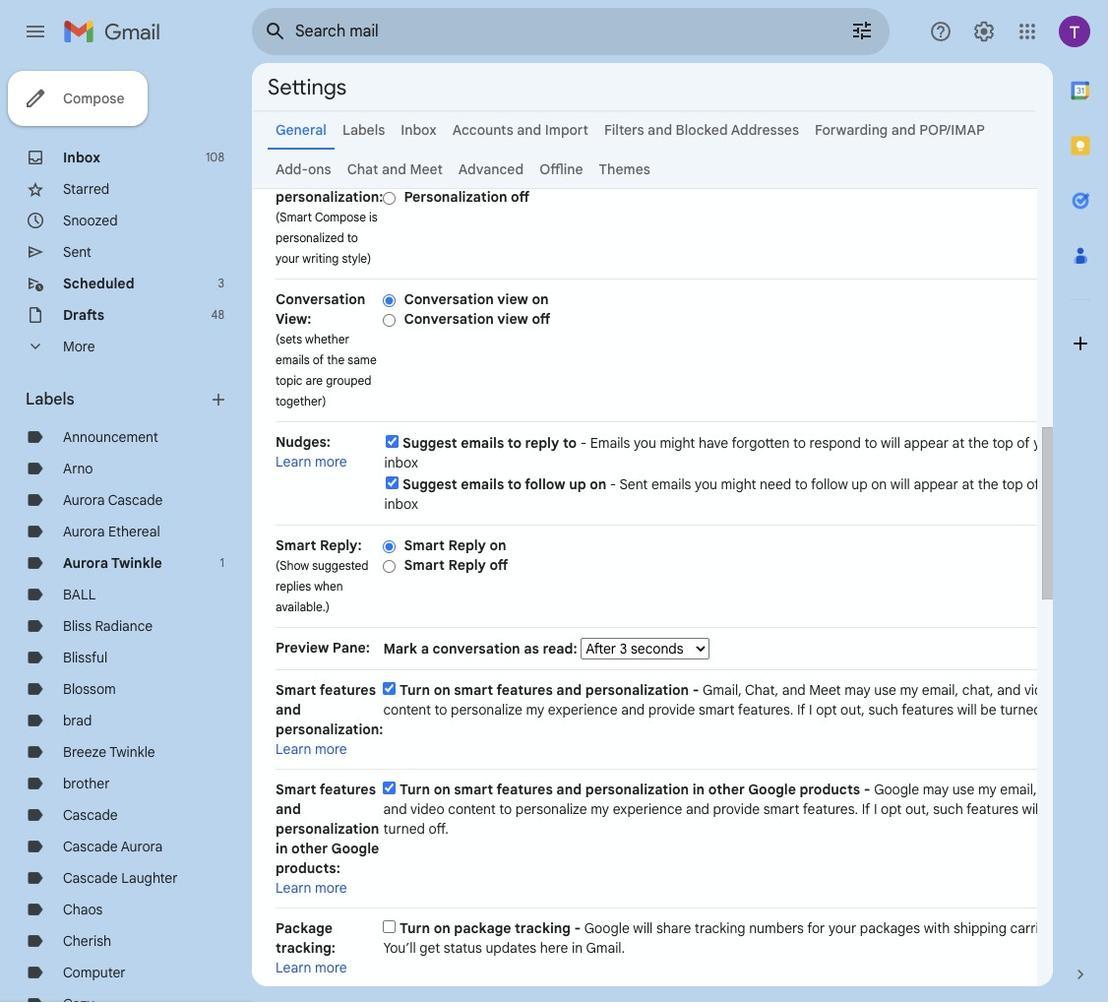 Task type: vqa. For each thing, say whether or not it's contained in the screenshot.
Sans at left
no



Task type: describe. For each thing, give the bounding box(es) containing it.
are
[[306, 373, 323, 388]]

style)
[[342, 251, 371, 266]]

compose inside compose button
[[63, 90, 124, 107]]

advanced link
[[459, 160, 524, 178]]

features inside smart features and personalization: learn more
[[320, 681, 376, 699]]

email, inside google may use my email, chat, and video content to personalize my experience and provide smart features. if i opt out, such features will be turned off.
[[1000, 781, 1037, 798]]

reply for off
[[448, 556, 486, 574]]

aurora cascade
[[63, 491, 163, 509]]

reply for on
[[448, 536, 486, 554]]

mark a conversation as read:
[[383, 640, 581, 658]]

learn more link for package tracking:
[[276, 959, 347, 977]]

features inside 'smart features and personalization in other google products: learn more'
[[320, 781, 376, 798]]

conversation view on
[[404, 290, 549, 308]]

email, inside gmail, chat, and meet may use my email, chat, and video content to personalize my experience and provide smart features. if i opt out, such features will be turned off.
[[922, 681, 959, 699]]

personalization for in
[[585, 781, 689, 798]]

bliss
[[63, 617, 92, 635]]

- inside "- sent emails you might need to follow up on will appear at the top of your inbox"
[[610, 475, 617, 493]]

starred link
[[63, 180, 110, 198]]

accounts
[[453, 121, 514, 139]]

2 horizontal spatial in
[[693, 781, 705, 798]]

2 personalization: from the top
[[276, 721, 383, 738]]

you inside "- sent emails you might need to follow up on will appear at the top of your inbox"
[[695, 475, 718, 493]]

ethereal
[[108, 523, 160, 540]]

features inside gmail, chat, and meet may use my email, chat, and video content to personalize my experience and provide smart features. if i opt out, such features will be turned off.
[[902, 701, 954, 719]]

emails inside "- sent emails you might need to follow up on will appear at the top of your inbox"
[[652, 475, 691, 493]]

blossom
[[63, 680, 116, 698]]

laughter
[[121, 869, 178, 887]]

gmail.
[[586, 939, 625, 957]]

have
[[699, 434, 729, 452]]

scheduled link
[[63, 275, 134, 292]]

learn inside 'smart features and personalization in other google products: learn more'
[[276, 879, 312, 897]]

suggest emails to reply to
[[403, 434, 577, 452]]

support image
[[929, 20, 953, 43]]

more inside nudges: learn more
[[315, 453, 347, 471]]

is
[[369, 210, 378, 224]]

with
[[924, 919, 950, 937]]

mark
[[383, 640, 417, 658]]

turn for turn on smart features and personalization -
[[400, 681, 430, 699]]

inbox inside labels navigation
[[63, 149, 100, 166]]

learn more link for nudges:
[[276, 453, 347, 471]]

more inside 'smart features and personalization in other google products: learn more'
[[315, 879, 347, 897]]

smart for smart features and personalization: learn more
[[276, 681, 316, 699]]

learn more link for smart features and personalization:
[[276, 740, 347, 758]]

turn for turn on smart features and personalization in other google products -
[[400, 781, 430, 798]]

read:
[[543, 640, 577, 658]]

will inside google will share tracking numbers for your packages with shipping carriers. you'll get status updates here in gmail.
[[633, 919, 653, 937]]

labels for labels heading
[[26, 390, 74, 410]]

advanced search options image
[[843, 11, 882, 50]]

smart features and personalization in other google products: learn more
[[276, 781, 379, 897]]

smart for smart reply on
[[404, 536, 445, 554]]

reply:
[[320, 536, 362, 554]]

suggested
[[312, 558, 369, 573]]

forwarding and pop/imap link
[[815, 121, 985, 139]]

1 follow from the left
[[525, 475, 566, 493]]

Conversation view on radio
[[383, 293, 396, 308]]

in inside 'smart features and personalization in other google products: learn more'
[[276, 840, 288, 857]]

personalize inside google may use my email, chat, and video content to personalize my experience and provide smart features. if i opt out, such features will be turned off.
[[516, 800, 587, 818]]

your inside - emails you might have forgotten to respond to will appear at the top of your inbox
[[1034, 434, 1062, 452]]

package
[[454, 919, 511, 937]]

1 vertical spatial inbox link
[[63, 149, 100, 166]]

preview pane:
[[276, 639, 370, 657]]

sent inside "- sent emails you might need to follow up on will appear at the top of your inbox"
[[620, 475, 648, 493]]

google inside google may use my email, chat, and video content to personalize my experience and provide smart features. if i opt out, such features will be turned off.
[[874, 781, 920, 798]]

to inside smart compose personalization: (smart compose is personalized to your writing style)
[[347, 230, 358, 245]]

starred
[[63, 180, 110, 198]]

1 horizontal spatial inbox
[[401, 121, 437, 139]]

more inside smart features and personalization: learn more
[[315, 740, 347, 758]]

aurora for aurora cascade
[[63, 491, 105, 509]]

to inside gmail, chat, and meet may use my email, chat, and video content to personalize my experience and provide smart features. if i opt out, such features will be turned off.
[[435, 701, 447, 719]]

conversation for conversation view: (sets whether emails of the same topic are grouped together)
[[276, 290, 365, 308]]

smart reply: (show suggested replies when available.)
[[276, 536, 369, 614]]

offline
[[540, 160, 583, 178]]

experience inside google may use my email, chat, and video content to personalize my experience and provide smart features. if i opt out, such features will be turned off.
[[613, 800, 683, 818]]

ball
[[63, 586, 96, 603]]

status
[[444, 939, 482, 957]]

drafts link
[[63, 306, 104, 324]]

emails inside conversation view: (sets whether emails of the same topic are grouped together)
[[276, 352, 310, 367]]

brad link
[[63, 712, 92, 729]]

more button
[[0, 331, 236, 362]]

gmail image
[[63, 12, 170, 51]]

tracking for share
[[695, 919, 746, 937]]

2 vertical spatial compose
[[315, 210, 366, 224]]

emails up 'suggest emails to follow up on' on the top
[[461, 434, 504, 452]]

in inside google will share tracking numbers for your packages with shipping carriers. you'll get status updates here in gmail.
[[572, 939, 583, 957]]

your inside "- sent emails you might need to follow up on will appear at the top of your inbox"
[[1043, 475, 1071, 493]]

view for off
[[497, 310, 529, 328]]

turned inside gmail, chat, and meet may use my email, chat, and video content to personalize my experience and provide smart features. if i opt out, such features will be turned off.
[[1000, 701, 1042, 719]]

opt inside gmail, chat, and meet may use my email, chat, and video content to personalize my experience and provide smart features. if i opt out, such features will be turned off.
[[816, 701, 837, 719]]

aurora for aurora ethereal
[[63, 523, 105, 540]]

more inside 'package tracking: learn more'
[[315, 959, 347, 977]]

brother
[[63, 775, 110, 792]]

opt inside google may use my email, chat, and video content to personalize my experience and provide smart features. if i opt out, such features will be turned off.
[[881, 800, 902, 818]]

breeze twinkle link
[[63, 743, 155, 761]]

themes link
[[599, 160, 651, 178]]

settings
[[268, 73, 347, 100]]

turn on smart features and personalization in other google products -
[[400, 781, 874, 798]]

- left the gmail,
[[693, 681, 699, 699]]

smart compose personalization: (smart compose is personalized to your writing style)
[[276, 168, 383, 266]]

cherish link
[[63, 932, 111, 950]]

aurora up laughter
[[121, 838, 163, 855]]

to inside google may use my email, chat, and video content to personalize my experience and provide smart features. if i opt out, such features will be turned off.
[[499, 800, 512, 818]]

aurora twinkle
[[63, 554, 162, 572]]

add-ons link
[[276, 160, 331, 178]]

aurora twinkle link
[[63, 554, 162, 572]]

chat and meet
[[347, 160, 443, 178]]

search mail image
[[258, 14, 293, 49]]

filters and blocked addresses
[[604, 121, 799, 139]]

will inside google may use my email, chat, and video content to personalize my experience and provide smart features. if i opt out, such features will be turned off.
[[1022, 800, 1042, 818]]

cascade aurora link
[[63, 838, 163, 855]]

content inside gmail, chat, and meet may use my email, chat, and video content to personalize my experience and provide smart features. if i opt out, such features will be turned off.
[[383, 701, 431, 719]]

personalize inside gmail, chat, and meet may use my email, chat, and video content to personalize my experience and provide smart features. if i opt out, such features will be turned off.
[[451, 701, 523, 719]]

turn for turn on package tracking -
[[400, 919, 430, 937]]

provide inside gmail, chat, and meet may use my email, chat, and video content to personalize my experience and provide smart features. if i opt out, such features will be turned off.
[[649, 701, 695, 719]]

scheduled
[[63, 275, 134, 292]]

cherish
[[63, 932, 111, 950]]

advanced
[[459, 160, 524, 178]]

out, inside gmail, chat, and meet may use my email, chat, and video content to personalize my experience and provide smart features. if i opt out, such features will be turned off.
[[841, 701, 865, 719]]

google will share tracking numbers for your packages with shipping carriers. you'll get status updates here in gmail.
[[383, 919, 1062, 957]]

smart inside gmail, chat, and meet may use my email, chat, and video content to personalize my experience and provide smart features. if i opt out, such features will be turned off.
[[699, 701, 735, 719]]

suggest for suggest emails to follow up on
[[403, 475, 457, 493]]

and inside 'smart features and personalization in other google products: learn more'
[[276, 800, 301, 818]]

add-ons
[[276, 160, 331, 178]]

personalization for -
[[585, 681, 689, 699]]

for
[[807, 919, 825, 937]]

such inside google may use my email, chat, and video content to personalize my experience and provide smart features. if i opt out, such features will be turned off.
[[933, 800, 963, 818]]

off. inside google may use my email, chat, and video content to personalize my experience and provide smart features. if i opt out, such features will be turned off.
[[429, 820, 449, 838]]

personalization off
[[404, 188, 530, 206]]

on inside "- sent emails you might need to follow up on will appear at the top of your inbox"
[[871, 475, 887, 493]]

Smart Reply off radio
[[383, 559, 396, 574]]

meet inside gmail, chat, and meet may use my email, chat, and video content to personalize my experience and provide smart features. if i opt out, such features will be turned off.
[[809, 681, 841, 699]]

forwarding and pop/imap
[[815, 121, 985, 139]]

Smart Reply on radio
[[383, 539, 396, 554]]

(show
[[276, 558, 309, 573]]

together)
[[276, 394, 326, 409]]

get
[[420, 939, 440, 957]]

nudges:
[[276, 433, 331, 451]]

aurora cascade link
[[63, 491, 163, 509]]

off for smart reply on
[[490, 556, 508, 574]]

i inside google may use my email, chat, and video content to personalize my experience and provide smart features. if i opt out, such features will be turned off.
[[874, 800, 878, 818]]

top inside "- sent emails you might need to follow up on will appear at the top of your inbox"
[[1002, 475, 1023, 493]]

will inside gmail, chat, and meet may use my email, chat, and video content to personalize my experience and provide smart features. if i opt out, such features will be turned off.
[[958, 701, 977, 719]]

learn inside smart features and personalization: learn more
[[276, 740, 312, 758]]

smart reply on
[[404, 536, 507, 554]]

carriers.
[[1011, 919, 1062, 937]]

learn more link for smart features and personalization in other google products:
[[276, 879, 347, 897]]

tracking:
[[276, 939, 336, 957]]

breeze
[[63, 743, 106, 761]]

accounts and import link
[[453, 121, 589, 139]]

updates
[[486, 939, 537, 957]]

up inside "- sent emails you might need to follow up on will appear at the top of your inbox"
[[852, 475, 868, 493]]

whether
[[305, 332, 350, 347]]

emails down suggest emails to reply to
[[461, 475, 504, 493]]

writing
[[303, 251, 339, 266]]

turn on package tracking -
[[400, 919, 585, 937]]

0 horizontal spatial meet
[[410, 160, 443, 178]]

suggest for suggest emails to reply to
[[403, 434, 457, 452]]

conversation
[[433, 640, 520, 658]]

accounts and import
[[453, 121, 589, 139]]

might inside "- sent emails you might need to follow up on will appear at the top of your inbox"
[[721, 475, 756, 493]]

will inside - emails you might have forgotten to respond to will appear at the top of your inbox
[[881, 434, 901, 452]]

inbox inside - emails you might have forgotten to respond to will appear at the top of your inbox
[[384, 454, 418, 472]]

use inside google may use my email, chat, and video content to personalize my experience and provide smart features. if i opt out, such features will be turned off.
[[953, 781, 975, 798]]

off for conversation view on
[[532, 310, 551, 328]]

108
[[206, 150, 224, 164]]

inbox inside "- sent emails you might need to follow up on will appear at the top of your inbox"
[[384, 495, 418, 513]]

tracking for package
[[515, 919, 571, 937]]

follow inside "- sent emails you might need to follow up on will appear at the top of your inbox"
[[811, 475, 848, 493]]

off. inside gmail, chat, and meet may use my email, chat, and video content to personalize my experience and provide smart features. if i opt out, such features will be turned off.
[[1046, 701, 1066, 719]]

ons
[[308, 160, 331, 178]]

video inside google may use my email, chat, and video content to personalize my experience and provide smart features. if i opt out, such features will be turned off.
[[411, 800, 445, 818]]

may inside gmail, chat, and meet may use my email, chat, and video content to personalize my experience and provide smart features. if i opt out, such features will be turned off.
[[845, 681, 871, 699]]

google inside google will share tracking numbers for your packages with shipping carriers. you'll get status updates here in gmail.
[[585, 919, 630, 937]]



Task type: locate. For each thing, give the bounding box(es) containing it.
0 vertical spatial features.
[[738, 701, 794, 719]]

computer
[[63, 964, 126, 981]]

when
[[314, 579, 343, 594]]

smart for smart reply off
[[404, 556, 445, 574]]

forwarding
[[815, 121, 888, 139]]

blocked
[[676, 121, 728, 139]]

features. inside google may use my email, chat, and video content to personalize my experience and provide smart features. if i opt out, such features will be turned off.
[[803, 800, 859, 818]]

1 vertical spatial off.
[[429, 820, 449, 838]]

0 vertical spatial video
[[1025, 681, 1059, 699]]

conversation view off
[[404, 310, 551, 328]]

1 horizontal spatial labels
[[342, 121, 385, 139]]

0 vertical spatial experience
[[548, 701, 618, 719]]

- right package
[[574, 919, 581, 937]]

- inside - emails you might have forgotten to respond to will appear at the top of your inbox
[[580, 434, 587, 452]]

0 horizontal spatial inbox link
[[63, 149, 100, 166]]

3 learn more link from the top
[[276, 879, 347, 897]]

- emails you might have forgotten to respond to will appear at the top of your inbox
[[384, 434, 1062, 472]]

1 vertical spatial may
[[923, 781, 949, 798]]

0 horizontal spatial you
[[634, 434, 656, 452]]

use inside gmail, chat, and meet may use my email, chat, and video content to personalize my experience and provide smart features. if i opt out, such features will be turned off.
[[874, 681, 897, 699]]

1 suggest from the top
[[403, 434, 457, 452]]

1 horizontal spatial follow
[[811, 475, 848, 493]]

more down "nudges:"
[[315, 453, 347, 471]]

1 horizontal spatial inbox link
[[401, 121, 437, 139]]

at
[[953, 434, 965, 452], [962, 475, 975, 493]]

aurora for aurora twinkle
[[63, 554, 108, 572]]

1 vertical spatial top
[[1002, 475, 1023, 493]]

sent link
[[63, 243, 91, 261]]

pop/imap
[[920, 121, 985, 139]]

arno
[[63, 460, 93, 477]]

turn on smart features and personalization -
[[400, 681, 703, 699]]

labels for labels link
[[342, 121, 385, 139]]

if inside google may use my email, chat, and video content to personalize my experience and provide smart features. if i opt out, such features will be turned off.
[[862, 800, 871, 818]]

1 vertical spatial such
[[933, 800, 963, 818]]

drafts
[[63, 306, 104, 324]]

available.)
[[276, 600, 330, 614]]

inbox
[[401, 121, 437, 139], [63, 149, 100, 166]]

follow
[[525, 475, 566, 493], [811, 475, 848, 493]]

be inside gmail, chat, and meet may use my email, chat, and video content to personalize my experience and provide smart features. if i opt out, such features will be turned off.
[[981, 701, 997, 719]]

1 vertical spatial inbox
[[63, 149, 100, 166]]

1 horizontal spatial chat,
[[1041, 781, 1072, 798]]

smart for smart compose personalization: (smart compose is personalized to your writing style)
[[276, 168, 316, 186]]

None checkbox
[[386, 476, 399, 489], [383, 782, 396, 794], [383, 920, 396, 933], [386, 476, 399, 489], [383, 782, 396, 794], [383, 920, 396, 933]]

conversation up view:
[[276, 290, 365, 308]]

other inside 'smart features and personalization in other google products: learn more'
[[291, 840, 328, 857]]

1 vertical spatial features.
[[803, 800, 859, 818]]

more down products:
[[315, 879, 347, 897]]

products:
[[276, 859, 340, 877]]

might down - emails you might have forgotten to respond to will appear at the top of your inbox
[[721, 475, 756, 493]]

aurora up the aurora twinkle
[[63, 523, 105, 540]]

3 learn from the top
[[276, 879, 312, 897]]

up down suggest emails to reply to
[[569, 475, 586, 493]]

None checkbox
[[386, 435, 399, 448], [383, 682, 396, 695], [386, 435, 399, 448], [383, 682, 396, 695]]

in up products:
[[276, 840, 288, 857]]

a
[[421, 640, 429, 658]]

2 vertical spatial personalization
[[276, 820, 379, 838]]

other down gmail, chat, and meet may use my email, chat, and video content to personalize my experience and provide smart features. if i opt out, such features will be turned off.
[[709, 781, 745, 798]]

0 horizontal spatial labels
[[26, 390, 74, 410]]

personalize down turn on smart features and personalization in other google products -
[[516, 800, 587, 818]]

0 horizontal spatial use
[[874, 681, 897, 699]]

sent down snoozed
[[63, 243, 91, 261]]

Search mail text field
[[295, 22, 795, 41]]

1 vertical spatial in
[[276, 840, 288, 857]]

0 vertical spatial if
[[797, 701, 806, 719]]

learn down products:
[[276, 879, 312, 897]]

other up products:
[[291, 840, 328, 857]]

inbox up chat and meet "link"
[[401, 121, 437, 139]]

0 vertical spatial turn
[[400, 681, 430, 699]]

- sent emails you might need to follow up on will appear at the top of your inbox
[[384, 475, 1071, 513]]

1 inbox from the top
[[384, 454, 418, 472]]

learn inside 'package tracking: learn more'
[[276, 959, 312, 977]]

you'll
[[383, 939, 416, 957]]

1 vertical spatial suggest
[[403, 475, 457, 493]]

be
[[981, 701, 997, 719], [1046, 800, 1062, 818]]

twinkle down ethereal
[[111, 554, 162, 572]]

reply down smart reply on
[[448, 556, 486, 574]]

if inside gmail, chat, and meet may use my email, chat, and video content to personalize my experience and provide smart features. if i opt out, such features will be turned off.
[[797, 701, 806, 719]]

appear inside "- sent emails you might need to follow up on will appear at the top of your inbox"
[[914, 475, 959, 493]]

0 horizontal spatial opt
[[816, 701, 837, 719]]

0 vertical spatial use
[[874, 681, 897, 699]]

appear inside - emails you might have forgotten to respond to will appear at the top of your inbox
[[904, 434, 949, 452]]

conversation for conversation view on
[[404, 290, 494, 308]]

None search field
[[252, 8, 890, 55]]

1 vertical spatial compose
[[320, 168, 383, 186]]

twinkle for aurora twinkle
[[111, 554, 162, 572]]

tracking up the 'here'
[[515, 919, 571, 937]]

smart features and personalization: learn more
[[276, 681, 383, 758]]

smart for smart reply: (show suggested replies when available.)
[[276, 536, 316, 554]]

may inside google may use my email, chat, and video content to personalize my experience and provide smart features. if i opt out, such features will be turned off.
[[923, 781, 949, 798]]

cascade up chaos link
[[63, 869, 118, 887]]

labels navigation
[[0, 63, 252, 1002]]

0 vertical spatial turned
[[1000, 701, 1042, 719]]

0 vertical spatial other
[[709, 781, 745, 798]]

smart inside google may use my email, chat, and video content to personalize my experience and provide smart features. if i opt out, such features will be turned off.
[[764, 800, 800, 818]]

conversation down conversation view on
[[404, 310, 494, 328]]

off down conversation view on
[[532, 310, 551, 328]]

meet right chat, at bottom
[[809, 681, 841, 699]]

gmail,
[[703, 681, 742, 699]]

forgotten
[[732, 434, 790, 452]]

4 learn more link from the top
[[276, 959, 347, 977]]

1 vertical spatial chat,
[[1041, 781, 1072, 798]]

chat, inside google may use my email, chat, and video content to personalize my experience and provide smart features. if i opt out, such features will be turned off.
[[1041, 781, 1072, 798]]

1 vertical spatial provide
[[713, 800, 760, 818]]

smart inside smart reply: (show suggested replies when available.)
[[276, 536, 316, 554]]

conversation inside conversation view: (sets whether emails of the same topic are grouped together)
[[276, 290, 365, 308]]

0 horizontal spatial sent
[[63, 243, 91, 261]]

features. inside gmail, chat, and meet may use my email, chat, and video content to personalize my experience and provide smart features. if i opt out, such features will be turned off.
[[738, 701, 794, 719]]

0 horizontal spatial inbox
[[63, 149, 100, 166]]

- left emails
[[580, 434, 587, 452]]

in
[[693, 781, 705, 798], [276, 840, 288, 857], [572, 939, 583, 957]]

tracking inside google will share tracking numbers for your packages with shipping carriers. you'll get status updates here in gmail.
[[695, 919, 746, 937]]

2 learn more link from the top
[[276, 740, 347, 758]]

off.
[[1046, 701, 1066, 719], [429, 820, 449, 838]]

1 vertical spatial other
[[291, 840, 328, 857]]

suggest
[[403, 434, 457, 452], [403, 475, 457, 493]]

2 follow from the left
[[811, 475, 848, 493]]

2 tracking from the left
[[695, 919, 746, 937]]

smart down smart features and personalization: learn more
[[276, 781, 316, 798]]

0 horizontal spatial chat,
[[962, 681, 994, 699]]

smart down preview
[[276, 681, 316, 699]]

emails down - emails you might have forgotten to respond to will appear at the top of your inbox
[[652, 475, 691, 493]]

0 vertical spatial personalization:
[[276, 188, 383, 206]]

personalization
[[585, 681, 689, 699], [585, 781, 689, 798], [276, 820, 379, 838]]

conversation for conversation view off
[[404, 310, 494, 328]]

chat, inside gmail, chat, and meet may use my email, chat, and video content to personalize my experience and provide smart features. if i opt out, such features will be turned off.
[[962, 681, 994, 699]]

0 horizontal spatial features.
[[738, 701, 794, 719]]

announcement
[[63, 428, 158, 446]]

settings image
[[973, 20, 996, 43]]

of
[[313, 352, 324, 367], [1017, 434, 1030, 452], [1027, 475, 1040, 493]]

cascade down the brother
[[63, 806, 118, 824]]

0 horizontal spatial if
[[797, 701, 806, 719]]

chat,
[[745, 681, 779, 699]]

of inside conversation view: (sets whether emails of the same topic are grouped together)
[[313, 352, 324, 367]]

inbox link up starred
[[63, 149, 100, 166]]

learn up 'smart features and personalization in other google products: learn more' at the left bottom
[[276, 740, 312, 758]]

0 vertical spatial opt
[[816, 701, 837, 719]]

of inside "- sent emails you might need to follow up on will appear at the top of your inbox"
[[1027, 475, 1040, 493]]

follow down respond
[[811, 475, 848, 493]]

0 vertical spatial email,
[[922, 681, 959, 699]]

reply
[[525, 434, 559, 452]]

your inside smart compose personalization: (smart compose is personalized to your writing style)
[[276, 251, 300, 266]]

suggest up smart reply on
[[403, 475, 457, 493]]

2 vertical spatial of
[[1027, 475, 1040, 493]]

inbox up starred
[[63, 149, 100, 166]]

2 vertical spatial off
[[490, 556, 508, 574]]

1 horizontal spatial in
[[572, 939, 583, 957]]

announcement link
[[63, 428, 158, 446]]

1 reply from the top
[[448, 536, 486, 554]]

off down the advanced
[[511, 188, 530, 206]]

and inside smart features and personalization: learn more
[[276, 701, 301, 719]]

1 learn from the top
[[276, 453, 312, 471]]

cascade for cascade aurora
[[63, 838, 118, 855]]

of inside - emails you might have forgotten to respond to will appear at the top of your inbox
[[1017, 434, 1030, 452]]

1 tracking from the left
[[515, 919, 571, 937]]

google up gmail.
[[585, 919, 630, 937]]

smart inside smart features and personalization: learn more
[[276, 681, 316, 699]]

add-
[[276, 160, 308, 178]]

google may use my email, chat, and video content to personalize my experience and provide smart features. if i opt out, such features will be turned off.
[[383, 781, 1072, 838]]

main menu image
[[24, 20, 47, 43]]

inbox link up chat and meet "link"
[[401, 121, 437, 139]]

1 vertical spatial meet
[[809, 681, 841, 699]]

0 horizontal spatial such
[[869, 701, 899, 719]]

0 vertical spatial content
[[383, 701, 431, 719]]

reply
[[448, 536, 486, 554], [448, 556, 486, 574]]

1 horizontal spatial if
[[862, 800, 871, 818]]

off
[[511, 188, 530, 206], [532, 310, 551, 328], [490, 556, 508, 574]]

0 horizontal spatial email,
[[922, 681, 959, 699]]

0 vertical spatial inbox
[[401, 121, 437, 139]]

import
[[545, 121, 589, 139]]

cascade for cascade laughter
[[63, 869, 118, 887]]

google inside 'smart features and personalization in other google products: learn more'
[[331, 840, 379, 857]]

smart up (smart
[[276, 168, 316, 186]]

video inside gmail, chat, and meet may use my email, chat, and video content to personalize my experience and provide smart features. if i opt out, such features will be turned off.
[[1025, 681, 1059, 699]]

more
[[315, 453, 347, 471], [315, 740, 347, 758], [315, 879, 347, 897], [315, 959, 347, 977]]

the inside conversation view: (sets whether emails of the same topic are grouped together)
[[327, 352, 345, 367]]

1 horizontal spatial other
[[709, 781, 745, 798]]

0 horizontal spatial up
[[569, 475, 586, 493]]

google left products
[[748, 781, 796, 798]]

1 vertical spatial personalization:
[[276, 721, 383, 738]]

4 learn from the top
[[276, 959, 312, 977]]

personalize down the 'mark a conversation as read:'
[[451, 701, 523, 719]]

0 horizontal spatial off.
[[429, 820, 449, 838]]

1 vertical spatial be
[[1046, 800, 1062, 818]]

package tracking: learn more
[[276, 919, 347, 977]]

up down respond
[[852, 475, 868, 493]]

1 horizontal spatial tracking
[[695, 919, 746, 937]]

0 vertical spatial twinkle
[[111, 554, 162, 572]]

filters
[[604, 121, 644, 139]]

Conversation view off radio
[[383, 313, 396, 328]]

be inside google may use my email, chat, and video content to personalize my experience and provide smart features. if i opt out, such features will be turned off.
[[1046, 800, 1062, 818]]

1 horizontal spatial email,
[[1000, 781, 1037, 798]]

video
[[1025, 681, 1059, 699], [411, 800, 445, 818]]

experience inside gmail, chat, and meet may use my email, chat, and video content to personalize my experience and provide smart features. if i opt out, such features will be turned off.
[[548, 701, 618, 719]]

Personalization off radio
[[383, 191, 396, 206]]

2 turn from the top
[[400, 781, 430, 798]]

features inside google may use my email, chat, and video content to personalize my experience and provide smart features. if i opt out, such features will be turned off.
[[967, 800, 1019, 818]]

smart right smart reply on option
[[404, 536, 445, 554]]

- down emails
[[610, 475, 617, 493]]

3 turn from the top
[[400, 919, 430, 937]]

i inside gmail, chat, and meet may use my email, chat, and video content to personalize my experience and provide smart features. if i opt out, such features will be turned off.
[[809, 701, 813, 719]]

1 up from the left
[[569, 475, 586, 493]]

more up 'smart features and personalization in other google products: learn more' at the left bottom
[[315, 740, 347, 758]]

aurora ethereal link
[[63, 523, 160, 540]]

0 horizontal spatial other
[[291, 840, 328, 857]]

to inside "- sent emails you might need to follow up on will appear at the top of your inbox"
[[795, 475, 808, 493]]

my
[[900, 681, 919, 699], [526, 701, 545, 719], [978, 781, 997, 798], [591, 800, 609, 818]]

aurora ethereal
[[63, 523, 160, 540]]

0 horizontal spatial i
[[809, 701, 813, 719]]

2 suggest from the top
[[403, 475, 457, 493]]

1 horizontal spatial provide
[[713, 800, 760, 818]]

2 up from the left
[[852, 475, 868, 493]]

0 horizontal spatial may
[[845, 681, 871, 699]]

labels
[[342, 121, 385, 139], [26, 390, 74, 410]]

1 vertical spatial at
[[962, 475, 975, 493]]

1 horizontal spatial such
[[933, 800, 963, 818]]

ball link
[[63, 586, 96, 603]]

2 view from the top
[[497, 310, 529, 328]]

0 vertical spatial view
[[497, 290, 529, 308]]

smart inside smart compose personalization: (smart compose is personalized to your writing style)
[[276, 168, 316, 186]]

0 horizontal spatial out,
[[841, 701, 865, 719]]

1 horizontal spatial i
[[874, 800, 878, 818]]

turned
[[1000, 701, 1042, 719], [383, 820, 425, 838]]

smart up (show
[[276, 536, 316, 554]]

smart right smart reply off option
[[404, 556, 445, 574]]

out, inside google may use my email, chat, and video content to personalize my experience and provide smart features. if i opt out, such features will be turned off.
[[906, 800, 930, 818]]

more down tracking:
[[315, 959, 347, 977]]

will inside "- sent emails you might need to follow up on will appear at the top of your inbox"
[[891, 475, 910, 493]]

1 vertical spatial twinkle
[[109, 743, 155, 761]]

learn
[[276, 453, 312, 471], [276, 740, 312, 758], [276, 879, 312, 897], [276, 959, 312, 977]]

pane:
[[333, 639, 370, 657]]

at inside "- sent emails you might need to follow up on will appear at the top of your inbox"
[[962, 475, 975, 493]]

1 horizontal spatial off
[[511, 188, 530, 206]]

cascade for the cascade link
[[63, 806, 118, 824]]

such inside gmail, chat, and meet may use my email, chat, and video content to personalize my experience and provide smart features. if i opt out, such features will be turned off.
[[869, 701, 899, 719]]

chaos link
[[63, 901, 103, 918]]

1 vertical spatial personalization
[[585, 781, 689, 798]]

cascade up ethereal
[[108, 491, 163, 509]]

learn more link up 'smart features and personalization in other google products: learn more' at the left bottom
[[276, 740, 347, 758]]

the
[[327, 352, 345, 367], [968, 434, 989, 452], [978, 475, 999, 493]]

compose button
[[8, 71, 148, 126]]

turned inside google may use my email, chat, and video content to personalize my experience and provide smart features. if i opt out, such features will be turned off.
[[383, 820, 425, 838]]

learn more link down "nudges:"
[[276, 453, 347, 471]]

(sets
[[276, 332, 302, 347]]

your
[[276, 251, 300, 266], [1034, 434, 1062, 452], [1043, 475, 1071, 493], [829, 919, 857, 937]]

3
[[218, 276, 224, 290]]

1 learn more link from the top
[[276, 453, 347, 471]]

same
[[348, 352, 377, 367]]

grouped
[[326, 373, 372, 388]]

1 horizontal spatial meet
[[809, 681, 841, 699]]

compose
[[63, 90, 124, 107], [320, 168, 383, 186], [315, 210, 366, 224]]

0 vertical spatial appear
[[904, 434, 949, 452]]

0 vertical spatial personalize
[[451, 701, 523, 719]]

3 more from the top
[[315, 879, 347, 897]]

content inside google may use my email, chat, and video content to personalize my experience and provide smart features. if i opt out, such features will be turned off.
[[448, 800, 496, 818]]

1 personalization: from the top
[[276, 188, 383, 206]]

filters and blocked addresses link
[[604, 121, 799, 139]]

1 horizontal spatial video
[[1025, 681, 1059, 699]]

computer link
[[63, 964, 126, 981]]

view up conversation view off
[[497, 290, 529, 308]]

2 horizontal spatial off
[[532, 310, 551, 328]]

0 horizontal spatial tracking
[[515, 919, 571, 937]]

cascade down the cascade link
[[63, 838, 118, 855]]

google up products:
[[331, 840, 379, 857]]

conversation up conversation view off
[[404, 290, 494, 308]]

view for on
[[497, 290, 529, 308]]

1 vertical spatial opt
[[881, 800, 902, 818]]

1 horizontal spatial sent
[[620, 475, 648, 493]]

blissful link
[[63, 649, 107, 666]]

1 vertical spatial i
[[874, 800, 878, 818]]

offline link
[[540, 160, 583, 178]]

tab list
[[1053, 63, 1108, 931]]

in right the 'here'
[[572, 939, 583, 957]]

2 reply from the top
[[448, 556, 486, 574]]

might inside - emails you might have forgotten to respond to will appear at the top of your inbox
[[660, 434, 695, 452]]

experience down turn on smart features and personalization in other google products -
[[613, 800, 683, 818]]

1 vertical spatial sent
[[620, 475, 648, 493]]

in down gmail, chat, and meet may use my email, chat, and video content to personalize my experience and provide smart features. if i opt out, such features will be turned off.
[[693, 781, 705, 798]]

google right products
[[874, 781, 920, 798]]

tracking right share
[[695, 919, 746, 937]]

view down conversation view on
[[497, 310, 529, 328]]

follow down the reply
[[525, 475, 566, 493]]

reply up smart reply off
[[448, 536, 486, 554]]

conversation view: (sets whether emails of the same topic are grouped together)
[[276, 290, 377, 409]]

if
[[797, 701, 806, 719], [862, 800, 871, 818]]

4 more from the top
[[315, 959, 347, 977]]

0 vertical spatial inbox
[[384, 454, 418, 472]]

shipping
[[954, 919, 1007, 937]]

0 vertical spatial such
[[869, 701, 899, 719]]

meet up the personalization
[[410, 160, 443, 178]]

off down smart reply on
[[490, 556, 508, 574]]

0 vertical spatial provide
[[649, 701, 695, 719]]

sent down emails
[[620, 475, 648, 493]]

0 vertical spatial may
[[845, 681, 871, 699]]

your inside google will share tracking numbers for your packages with shipping carriers. you'll get status updates here in gmail.
[[829, 919, 857, 937]]

labels link
[[342, 121, 385, 139]]

smart inside 'smart features and personalization in other google products: learn more'
[[276, 781, 316, 798]]

provide inside google may use my email, chat, and video content to personalize my experience and provide smart features. if i opt out, such features will be turned off.
[[713, 800, 760, 818]]

personalization: down ons
[[276, 188, 383, 206]]

1 more from the top
[[315, 453, 347, 471]]

emails up topic
[[276, 352, 310, 367]]

here
[[540, 939, 568, 957]]

meet
[[410, 160, 443, 178], [809, 681, 841, 699]]

1 vertical spatial view
[[497, 310, 529, 328]]

labels down more
[[26, 390, 74, 410]]

sent inside labels navigation
[[63, 243, 91, 261]]

1 turn from the top
[[400, 681, 430, 699]]

1 view from the top
[[497, 290, 529, 308]]

2 vertical spatial in
[[572, 939, 583, 957]]

learn more link down products:
[[276, 879, 347, 897]]

chat and meet link
[[347, 160, 443, 178]]

you inside - emails you might have forgotten to respond to will appear at the top of your inbox
[[634, 434, 656, 452]]

1 vertical spatial personalize
[[516, 800, 587, 818]]

1 vertical spatial out,
[[906, 800, 930, 818]]

suggest emails to follow up on
[[403, 475, 607, 493]]

breeze twinkle
[[63, 743, 155, 761]]

experience down turn on smart features and personalization -
[[548, 701, 618, 719]]

0 horizontal spatial content
[[383, 701, 431, 719]]

learn more link down tracking:
[[276, 959, 347, 977]]

0 vertical spatial of
[[313, 352, 324, 367]]

suggest up 'suggest emails to follow up on' on the top
[[403, 434, 457, 452]]

1 vertical spatial content
[[448, 800, 496, 818]]

topic
[[276, 373, 303, 388]]

google
[[748, 781, 796, 798], [874, 781, 920, 798], [331, 840, 379, 857], [585, 919, 630, 937]]

at inside - emails you might have forgotten to respond to will appear at the top of your inbox
[[953, 434, 965, 452]]

out,
[[841, 701, 865, 719], [906, 800, 930, 818]]

labels heading
[[26, 390, 209, 410]]

the inside - emails you might have forgotten to respond to will appear at the top of your inbox
[[968, 434, 989, 452]]

1 vertical spatial appear
[[914, 475, 959, 493]]

labels up chat
[[342, 121, 385, 139]]

smart for smart features and personalization in other google products: learn more
[[276, 781, 316, 798]]

2 more from the top
[[315, 740, 347, 758]]

the inside "- sent emails you might need to follow up on will appear at the top of your inbox"
[[978, 475, 999, 493]]

features.
[[738, 701, 794, 719], [803, 800, 859, 818]]

2 learn from the top
[[276, 740, 312, 758]]

cascade
[[108, 491, 163, 509], [63, 806, 118, 824], [63, 838, 118, 855], [63, 869, 118, 887]]

features. down products
[[803, 800, 859, 818]]

learn down tracking:
[[276, 959, 312, 977]]

- right products
[[864, 781, 871, 798]]

2 inbox from the top
[[384, 495, 418, 513]]

might left have
[[660, 434, 695, 452]]

1 vertical spatial video
[[411, 800, 445, 818]]

aurora down 'arno' 'link'
[[63, 491, 105, 509]]

cascade laughter link
[[63, 869, 178, 887]]

1 vertical spatial of
[[1017, 434, 1030, 452]]

addresses
[[731, 121, 799, 139]]

learn down "nudges:"
[[276, 453, 312, 471]]

twinkle right breeze
[[109, 743, 155, 761]]

1 horizontal spatial out,
[[906, 800, 930, 818]]

top inside - emails you might have forgotten to respond to will appear at the top of your inbox
[[993, 434, 1014, 452]]

you down - emails you might have forgotten to respond to will appear at the top of your inbox
[[695, 475, 718, 493]]

0 horizontal spatial video
[[411, 800, 445, 818]]

1 horizontal spatial might
[[721, 475, 756, 493]]

0 vertical spatial compose
[[63, 90, 124, 107]]

snoozed link
[[63, 212, 118, 229]]

features. down chat, at bottom
[[738, 701, 794, 719]]

learn inside nudges: learn more
[[276, 453, 312, 471]]

aurora up ball link at the left bottom
[[63, 554, 108, 572]]

twinkle for breeze twinkle
[[109, 743, 155, 761]]

personalization: down preview pane: in the bottom left of the page
[[276, 721, 383, 738]]

1 vertical spatial if
[[862, 800, 871, 818]]

1 horizontal spatial features.
[[803, 800, 859, 818]]

view:
[[276, 310, 312, 328]]

you right emails
[[634, 434, 656, 452]]

0 vertical spatial reply
[[448, 536, 486, 554]]

such
[[869, 701, 899, 719], [933, 800, 963, 818]]



